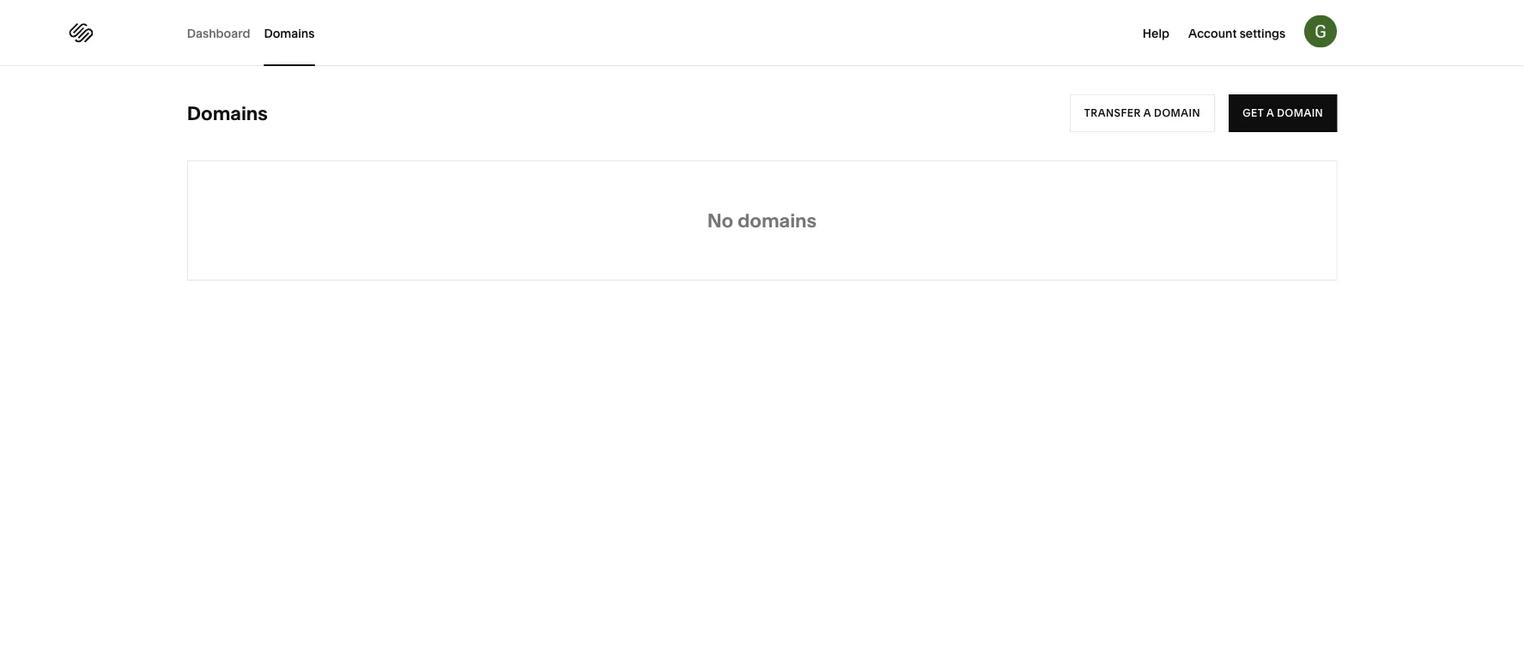 Task type: describe. For each thing, give the bounding box(es) containing it.
dashboard
[[187, 26, 250, 40]]

domains button
[[264, 0, 315, 66]]

tab list containing dashboard
[[187, 0, 329, 66]]

get a domain link
[[1230, 95, 1338, 132]]

domain for get a domain
[[1278, 107, 1324, 119]]

dashboard button
[[187, 0, 250, 66]]

no domains
[[708, 209, 817, 232]]



Task type: vqa. For each thing, say whether or not it's contained in the screenshot.
Grey-Pear-Hph3.Squarespace.Com
no



Task type: locate. For each thing, give the bounding box(es) containing it.
account settings
[[1189, 26, 1286, 40]]

1 horizontal spatial a
[[1267, 107, 1275, 119]]

1 vertical spatial domains
[[187, 102, 268, 125]]

2 a from the left
[[1267, 107, 1275, 119]]

domain for transfer a domain
[[1155, 107, 1201, 119]]

account
[[1189, 26, 1237, 40]]

domain
[[1155, 107, 1201, 119], [1278, 107, 1324, 119]]

settings
[[1240, 26, 1286, 40]]

transfer a domain
[[1085, 107, 1201, 119]]

domain right get
[[1278, 107, 1324, 119]]

domain right transfer
[[1155, 107, 1201, 119]]

help link
[[1143, 24, 1170, 41]]

help
[[1143, 26, 1170, 40]]

transfer
[[1085, 107, 1142, 119]]

tab list
[[187, 0, 329, 66]]

1 horizontal spatial domain
[[1278, 107, 1324, 119]]

get
[[1243, 107, 1265, 119]]

0 horizontal spatial domain
[[1155, 107, 1201, 119]]

domains
[[738, 209, 817, 232]]

transfer a domain link
[[1070, 95, 1216, 132]]

domains right 'dashboard' button on the top
[[264, 26, 315, 40]]

a for get
[[1267, 107, 1275, 119]]

a
[[1144, 107, 1152, 119], [1267, 107, 1275, 119]]

2 domain from the left
[[1278, 107, 1324, 119]]

domains down 'dashboard' button on the top
[[187, 102, 268, 125]]

domains
[[264, 26, 315, 40], [187, 102, 268, 125]]

0 horizontal spatial a
[[1144, 107, 1152, 119]]

1 domain from the left
[[1155, 107, 1201, 119]]

account settings link
[[1189, 24, 1286, 41]]

a right transfer
[[1144, 107, 1152, 119]]

a for transfer
[[1144, 107, 1152, 119]]

a right get
[[1267, 107, 1275, 119]]

0 vertical spatial domains
[[264, 26, 315, 40]]

get a domain
[[1243, 107, 1324, 119]]

1 a from the left
[[1144, 107, 1152, 119]]

no
[[708, 209, 734, 232]]



